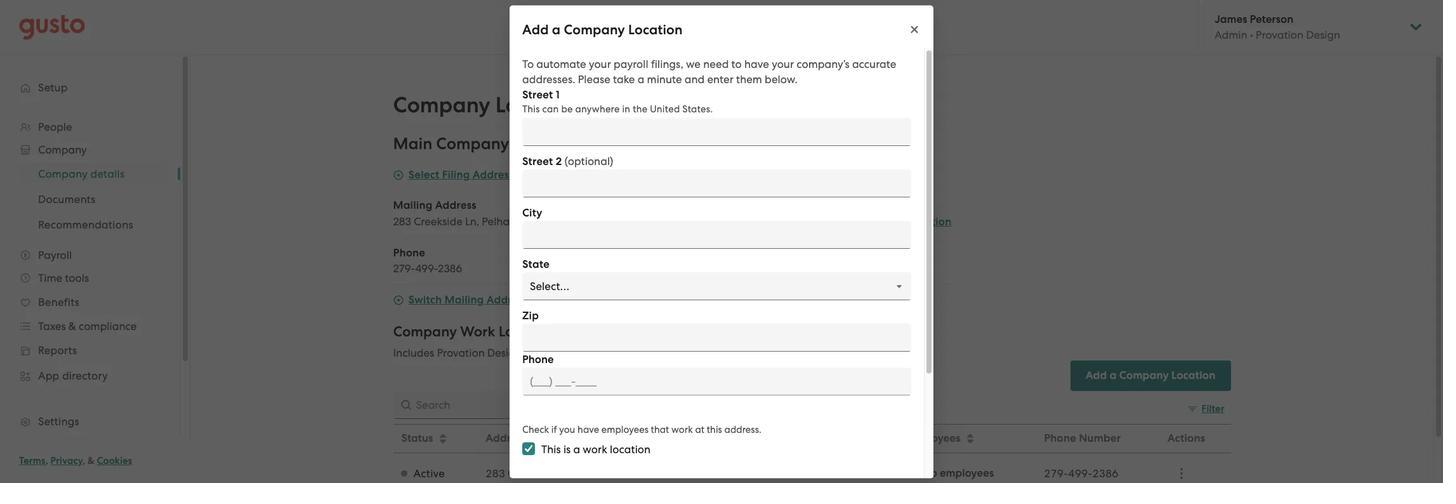 Task type: vqa. For each thing, say whether or not it's contained in the screenshot.
Company name field
no



Task type: describe. For each thing, give the bounding box(es) containing it.
company inside "dialog"
[[564, 21, 625, 37]]

terms
[[19, 455, 45, 467]]

actions
[[1168, 432, 1205, 445]]

select filing address button
[[393, 168, 514, 183]]

states.
[[683, 103, 713, 114]]

remote
[[745, 432, 783, 445]]

remote location? button
[[737, 425, 898, 452]]

Street 1 field
[[522, 117, 911, 145]]

283 inside mailing address 283 creekside ln, pelham, al 35124
[[393, 215, 411, 228]]

2 your from the left
[[772, 57, 794, 70]]

street 1 this can be anywhere in the united states.
[[522, 88, 713, 114]]

main company location
[[393, 134, 578, 154]]

united
[[650, 103, 680, 114]]

minute
[[647, 72, 682, 85]]

remote
[[596, 347, 631, 359]]

design
[[487, 347, 521, 359]]

provation
[[437, 347, 485, 359]]

active
[[414, 467, 445, 480]]

2 , from the left
[[83, 455, 85, 467]]

1 horizontal spatial this
[[541, 442, 561, 455]]

have inside to automate your payroll filings, we need to have your company's accurate addresses. please take a minute and enter them below.
[[745, 57, 769, 70]]

switch mailing address button
[[393, 293, 528, 308]]

check if you have employees that work at this address.
[[522, 423, 762, 435]]

company inside button
[[1120, 369, 1169, 382]]

add inside "dialog"
[[522, 21, 549, 37]]

terms link
[[19, 455, 45, 467]]

company locations
[[393, 92, 591, 118]]

address inside button
[[473, 168, 514, 182]]

phone number
[[1044, 432, 1121, 445]]

add company location dialog
[[510, 5, 934, 483]]

filings,
[[651, 57, 683, 70]]

below.
[[765, 72, 798, 85]]

street for 2
[[522, 154, 553, 168]]

1 , from the left
[[45, 455, 48, 467]]

switch mailing address
[[408, 293, 528, 307]]

(optional)
[[565, 154, 613, 167]]

state
[[522, 257, 550, 270]]

location?
[[786, 432, 834, 445]]

location inside button
[[1172, 369, 1216, 382]]

al inside mailing address 283 creekside ln, pelham, al 35124
[[525, 215, 537, 228]]

them
[[736, 72, 762, 85]]

1 vertical spatial 499-
[[1068, 467, 1093, 480]]

1 vertical spatial al
[[616, 467, 628, 480]]

and inside company work locations includes provation design 's physical and remote locations
[[573, 347, 593, 359]]

1 horizontal spatial work
[[672, 423, 693, 435]]

be
[[561, 103, 573, 114]]

edit
[[795, 215, 815, 228]]

2
[[556, 154, 562, 168]]

address inside mailing address 283 creekside ln, pelham, al 35124
[[435, 199, 476, 212]]

no for no
[[744, 467, 759, 480]]

mailing inside mailing address 283 creekside ln, pelham, al 35124
[[393, 199, 433, 212]]

employees inside add company location "dialog"
[[602, 423, 649, 435]]

privacy
[[50, 455, 83, 467]]

cookies
[[97, 455, 132, 467]]

ln
[[559, 467, 571, 480]]

a inside to automate your payroll filings, we need to have your company's accurate addresses. please take a minute and enter them below.
[[638, 72, 644, 85]]

1 horizontal spatial 35124
[[631, 467, 663, 480]]

you
[[559, 423, 575, 435]]

locations inside company work locations includes provation design 's physical and remote locations
[[499, 323, 561, 340]]

this is a work location
[[541, 442, 651, 455]]

can
[[542, 103, 559, 114]]

filter button
[[1182, 399, 1231, 419]]

filter
[[1202, 403, 1225, 414]]

cookies button
[[97, 453, 132, 468]]

automate
[[537, 57, 586, 70]]

a inside button
[[1110, 369, 1117, 382]]

switch
[[408, 293, 442, 307]]

locations
[[634, 347, 679, 359]]

location inside "dialog"
[[628, 21, 683, 37]]

address inside button
[[487, 293, 528, 307]]

this inside add company location "dialog"
[[707, 423, 722, 435]]

this inside mailing address element
[[889, 215, 907, 228]]

employees
[[907, 432, 960, 445]]

phone element
[[393, 246, 952, 284]]

company inside company work locations includes provation design 's physical and remote locations
[[393, 323, 457, 340]]

status button
[[394, 425, 477, 452]]

take
[[613, 72, 635, 85]]

location inside group
[[513, 134, 578, 154]]

accurate
[[852, 57, 896, 70]]

the
[[633, 103, 648, 114]]

no employees
[[923, 467, 994, 480]]

mailing inside button
[[445, 293, 484, 307]]

0 horizontal spatial work
[[583, 442, 607, 455]]

Zip field
[[522, 323, 911, 351]]

select
[[408, 168, 439, 182]]

check
[[522, 423, 549, 435]]

2386 inside phone 279-499-2386
[[438, 262, 462, 275]]

279- inside phone 279-499-2386
[[393, 262, 415, 275]]

Search field
[[393, 391, 711, 419]]

279-499-2386
[[1044, 467, 1119, 480]]

mailing address element
[[393, 198, 952, 238]]

mailing address 283 creekside ln, pelham, al 35124
[[393, 199, 568, 228]]

and inside to automate your payroll filings, we need to have your company's accurate addresses. please take a minute and enter them below.
[[685, 72, 705, 85]]

anywhere
[[575, 103, 620, 114]]



Task type: locate. For each thing, give the bounding box(es) containing it.
1 horizontal spatial creekside
[[508, 467, 557, 480]]

employees inside mailing address element
[[817, 215, 873, 228]]

499- inside phone 279-499-2386
[[415, 262, 438, 275]]

0 horizontal spatial mailing
[[393, 199, 433, 212]]

1 horizontal spatial add
[[1086, 369, 1107, 382]]

list
[[393, 198, 952, 284]]

499- up switch
[[415, 262, 438, 275]]

please
[[578, 72, 611, 85]]

2 vertical spatial phone
[[1044, 432, 1076, 445]]

add a company location inside add company location "dialog"
[[522, 21, 683, 37]]

company's
[[797, 57, 850, 70]]

2386 up switch mailing address button
[[438, 262, 462, 275]]

al down "this is a work location"
[[616, 467, 628, 480]]

0 vertical spatial and
[[685, 72, 705, 85]]

1 horizontal spatial al
[[616, 467, 628, 480]]

mailing down select at the top
[[393, 199, 433, 212]]

Phone text field
[[522, 367, 911, 395]]

this
[[522, 103, 540, 114], [541, 442, 561, 455]]

0 vertical spatial 279-
[[393, 262, 415, 275]]

0 vertical spatial 283
[[393, 215, 411, 228]]

1 horizontal spatial 2386
[[1093, 467, 1119, 480]]

City field
[[522, 220, 911, 248]]

location up filter popup button
[[1172, 369, 1216, 382]]

1 vertical spatial add a company location
[[1086, 369, 1216, 382]]

location up filings,
[[628, 21, 683, 37]]

0 vertical spatial creekside
[[414, 215, 463, 228]]

creekside
[[414, 215, 463, 228], [508, 467, 557, 480]]

499- down phone number
[[1068, 467, 1093, 480]]

this left can
[[522, 103, 540, 114]]

privacy link
[[50, 455, 83, 467]]

2 horizontal spatial employees
[[940, 467, 994, 480]]

0 horizontal spatial phone
[[393, 246, 425, 260]]

street inside street 1 this can be anywhere in the united states.
[[522, 88, 553, 101]]

1 horizontal spatial location
[[628, 21, 683, 37]]

279- up switch
[[393, 262, 415, 275]]

phone for phone
[[522, 352, 554, 366]]

enter
[[707, 72, 734, 85]]

locations down zip
[[499, 323, 561, 340]]

0 vertical spatial street
[[522, 88, 553, 101]]

is
[[564, 442, 571, 455]]

phone inside add company location "dialog"
[[522, 352, 554, 366]]

2 street from the top
[[522, 154, 553, 168]]

main company location with option to select different filing and mailing addresses group
[[393, 134, 952, 308]]

add a company location inside button
[[1086, 369, 1216, 382]]

This is a work location checkbox
[[522, 442, 535, 454]]

to
[[732, 57, 742, 70]]

1 horizontal spatial location
[[910, 215, 952, 228]]

employees button
[[899, 425, 1036, 452]]

add a company location
[[522, 21, 683, 37], [1086, 369, 1216, 382]]

1 vertical spatial location
[[513, 134, 578, 154]]

work
[[460, 323, 495, 340]]

35124 down check if you have employees that work at this address. on the bottom of page
[[631, 467, 663, 480]]

phone for phone 279-499-2386
[[393, 246, 425, 260]]

0 horizontal spatial location
[[610, 442, 651, 455]]

0 horizontal spatial ,
[[45, 455, 48, 467]]

edit employees at this location link
[[795, 215, 952, 228]]

to
[[522, 57, 534, 70]]

0 horizontal spatial at
[[695, 423, 705, 435]]

0 vertical spatial location
[[628, 21, 683, 37]]

employees right edit
[[817, 215, 873, 228]]

1 horizontal spatial mailing
[[445, 293, 484, 307]]

phone up switch
[[393, 246, 425, 260]]

no down employees
[[923, 467, 937, 480]]

we
[[686, 57, 701, 70]]

, left privacy link
[[45, 455, 48, 467]]

0 vertical spatial add
[[522, 21, 549, 37]]

1 horizontal spatial 283
[[486, 467, 505, 480]]

location inside mailing address element
[[910, 215, 952, 228]]

1 horizontal spatial phone
[[522, 352, 554, 366]]

1 vertical spatial 279-
[[1044, 467, 1068, 480]]

0 vertical spatial mailing
[[393, 199, 433, 212]]

0 horizontal spatial have
[[578, 423, 599, 435]]

status
[[401, 432, 433, 445]]

this inside street 1 this can be anywhere in the united states.
[[522, 103, 540, 114]]

filing
[[442, 168, 470, 182]]

location up 2
[[513, 134, 578, 154]]

city
[[522, 206, 542, 219]]

at inside add company location "dialog"
[[695, 423, 705, 435]]

al
[[525, 215, 537, 228], [616, 467, 628, 480]]

your
[[589, 57, 611, 70], [772, 57, 794, 70]]

1 horizontal spatial add a company location
[[1086, 369, 1216, 382]]

company inside group
[[436, 134, 509, 154]]

0 horizontal spatial al
[[525, 215, 537, 228]]

1 vertical spatial this
[[541, 442, 561, 455]]

283
[[393, 215, 411, 228], [486, 467, 505, 480]]

279- down phone number
[[1044, 467, 1068, 480]]

0 vertical spatial this
[[889, 215, 907, 228]]

's
[[521, 347, 527, 359]]

phone left "number" on the right bottom
[[1044, 432, 1076, 445]]

phone 279-499-2386
[[393, 246, 462, 275]]

35124
[[540, 215, 568, 228], [631, 467, 663, 480]]

1 horizontal spatial this
[[889, 215, 907, 228]]

2 horizontal spatial phone
[[1044, 432, 1076, 445]]

employees
[[817, 215, 873, 228], [602, 423, 649, 435], [940, 467, 994, 480]]

279-
[[393, 262, 415, 275], [1044, 467, 1068, 480]]

locations
[[496, 92, 591, 118], [499, 323, 561, 340]]

0 horizontal spatial and
[[573, 347, 593, 359]]

ln,
[[465, 215, 479, 228]]

2 horizontal spatial location
[[1172, 369, 1216, 382]]

work
[[672, 423, 693, 435], [583, 442, 607, 455]]

locations down addresses.
[[496, 92, 591, 118]]

address left if
[[486, 432, 527, 445]]

work right that
[[672, 423, 693, 435]]

0 horizontal spatial add
[[522, 21, 549, 37]]

address
[[473, 168, 514, 182], [435, 199, 476, 212], [487, 293, 528, 307], [486, 432, 527, 445]]

1 vertical spatial work
[[583, 442, 607, 455]]

0 vertical spatial locations
[[496, 92, 591, 118]]

employees left that
[[602, 423, 649, 435]]

address up ln,
[[435, 199, 476, 212]]

to automate your payroll filings, we need to have your company's accurate addresses. please take a minute and enter them below.
[[522, 57, 896, 85]]

company work locations includes provation design 's physical and remote locations
[[393, 323, 679, 359]]

1 vertical spatial add
[[1086, 369, 1107, 382]]

location
[[628, 21, 683, 37], [513, 134, 578, 154], [1172, 369, 1216, 382]]

a
[[552, 21, 561, 37], [638, 72, 644, 85], [1110, 369, 1117, 382], [573, 442, 580, 455]]

addresses.
[[522, 72, 575, 85]]

1 your from the left
[[589, 57, 611, 70]]

employees for no
[[940, 467, 994, 480]]

0 vertical spatial location
[[910, 215, 952, 228]]

2 vertical spatial employees
[[940, 467, 994, 480]]

0 vertical spatial add a company location
[[522, 21, 683, 37]]

0 horizontal spatial no
[[744, 467, 759, 480]]

and down we
[[685, 72, 705, 85]]

1 vertical spatial this
[[707, 423, 722, 435]]

list containing mailing address
[[393, 198, 952, 284]]

1 horizontal spatial no
[[923, 467, 937, 480]]

1 vertical spatial 2386
[[1093, 467, 1119, 480]]

add inside button
[[1086, 369, 1107, 382]]

0 vertical spatial 2386
[[438, 262, 462, 275]]

1 vertical spatial location
[[610, 442, 651, 455]]

0 horizontal spatial 35124
[[540, 215, 568, 228]]

0 horizontal spatial employees
[[602, 423, 649, 435]]

0 vertical spatial at
[[875, 215, 886, 228]]

0 vertical spatial al
[[525, 215, 537, 228]]

1 vertical spatial 283
[[486, 467, 505, 480]]

&
[[88, 455, 95, 467]]

0 vertical spatial 35124
[[540, 215, 568, 228]]

0 horizontal spatial location
[[513, 134, 578, 154]]

address.
[[725, 423, 762, 435]]

this
[[889, 215, 907, 228], [707, 423, 722, 435]]

0 vertical spatial pelham,
[[482, 215, 522, 228]]

have up them
[[745, 57, 769, 70]]

terms , privacy , & cookies
[[19, 455, 132, 467]]

1 horizontal spatial and
[[685, 72, 705, 85]]

and
[[685, 72, 705, 85], [573, 347, 593, 359]]

pelham, inside mailing address 283 creekside ln, pelham, al 35124
[[482, 215, 522, 228]]

pelham, right ln,
[[482, 215, 522, 228]]

need
[[703, 57, 729, 70]]

street 2 (optional)
[[522, 154, 613, 168]]

2386 down "number" on the right bottom
[[1093, 467, 1119, 480]]

0 horizontal spatial 279-
[[393, 262, 415, 275]]

remote location?
[[745, 432, 834, 445]]

this left is
[[541, 442, 561, 455]]

at
[[875, 215, 886, 228], [695, 423, 705, 435]]

1 vertical spatial mailing
[[445, 293, 484, 307]]

employees down employees button
[[940, 467, 994, 480]]

1 vertical spatial and
[[573, 347, 593, 359]]

account menu element
[[1198, 0, 1424, 54]]

0 horizontal spatial 2386
[[438, 262, 462, 275]]

Street 2 field
[[522, 169, 911, 197]]

1 horizontal spatial at
[[875, 215, 886, 228]]

creekside inside mailing address 283 creekside ln, pelham, al 35124
[[414, 215, 463, 228]]

location for edit employees at this location
[[910, 215, 952, 228]]

phone inside phone 279-499-2386
[[393, 246, 425, 260]]

your up below.
[[772, 57, 794, 70]]

0 horizontal spatial 499-
[[415, 262, 438, 275]]

street
[[522, 88, 553, 101], [522, 154, 553, 168]]

1 vertical spatial pelham,
[[573, 467, 613, 480]]

location inside "dialog"
[[610, 442, 651, 455]]

if
[[551, 423, 557, 435]]

0 horizontal spatial add a company location
[[522, 21, 683, 37]]

address down main company location
[[473, 168, 514, 182]]

employees for edit
[[817, 215, 873, 228]]

2386
[[438, 262, 462, 275], [1093, 467, 1119, 480]]

payroll
[[614, 57, 649, 70]]

1 horizontal spatial 279-
[[1044, 467, 1068, 480]]

1 vertical spatial locations
[[499, 323, 561, 340]]

no down the remote in the bottom right of the page
[[744, 467, 759, 480]]

in
[[622, 103, 630, 114]]

0 horizontal spatial your
[[589, 57, 611, 70]]

, left &
[[83, 455, 85, 467]]

that
[[651, 423, 669, 435]]

number
[[1079, 432, 1121, 445]]

1 horizontal spatial pelham,
[[573, 467, 613, 480]]

0 horizontal spatial creekside
[[414, 215, 463, 228]]

at inside mailing address element
[[875, 215, 886, 228]]

al up the state
[[525, 215, 537, 228]]

street left 2
[[522, 154, 553, 168]]

35124 up the state
[[540, 215, 568, 228]]

street down addresses.
[[522, 88, 553, 101]]

physical
[[530, 347, 570, 359]]

add up to
[[522, 21, 549, 37]]

35124 inside mailing address 283 creekside ln, pelham, al 35124
[[540, 215, 568, 228]]

includes
[[393, 347, 434, 359]]

main
[[393, 134, 432, 154]]

add
[[522, 21, 549, 37], [1086, 369, 1107, 382]]

phone right design
[[522, 352, 554, 366]]

company
[[564, 21, 625, 37], [393, 92, 490, 118], [436, 134, 509, 154], [393, 323, 457, 340], [1120, 369, 1169, 382]]

creekside left ln,
[[414, 215, 463, 228]]

1 horizontal spatial have
[[745, 57, 769, 70]]

0 vertical spatial have
[[745, 57, 769, 70]]

1 horizontal spatial 499-
[[1068, 467, 1093, 480]]

add up "number" on the right bottom
[[1086, 369, 1107, 382]]

0 horizontal spatial 283
[[393, 215, 411, 228]]

no for no employees
[[923, 467, 937, 480]]

1 horizontal spatial your
[[772, 57, 794, 70]]

1 vertical spatial creekside
[[508, 467, 557, 480]]

1 vertical spatial employees
[[602, 423, 649, 435]]

1
[[556, 88, 560, 101]]

select filing address
[[408, 168, 514, 182]]

0 vertical spatial phone
[[393, 246, 425, 260]]

zip
[[522, 308, 539, 322]]

your up please
[[589, 57, 611, 70]]

phone for phone number
[[1044, 432, 1076, 445]]

and left remote
[[573, 347, 593, 359]]

mailing up work
[[445, 293, 484, 307]]

no
[[923, 467, 937, 480], [744, 467, 759, 480]]

1 vertical spatial phone
[[522, 352, 554, 366]]

work right is
[[583, 442, 607, 455]]

0 horizontal spatial this
[[707, 423, 722, 435]]

0 vertical spatial 499-
[[415, 262, 438, 275]]

1 horizontal spatial ,
[[83, 455, 85, 467]]

1 horizontal spatial employees
[[817, 215, 873, 228]]

0 horizontal spatial this
[[522, 103, 540, 114]]

address up zip
[[487, 293, 528, 307]]

edit employees at this location
[[795, 215, 952, 228]]

add a company location button
[[1071, 361, 1231, 391]]

1 vertical spatial 35124
[[631, 467, 663, 480]]

283 creekside ln  pelham, al 35124
[[486, 467, 663, 480]]

creekside down this is a work location option
[[508, 467, 557, 480]]

have up "this is a work location"
[[578, 423, 599, 435]]

0 vertical spatial employees
[[817, 215, 873, 228]]

0 vertical spatial this
[[522, 103, 540, 114]]

location for this is a work location
[[610, 442, 651, 455]]

1 vertical spatial have
[[578, 423, 599, 435]]

home image
[[19, 14, 85, 40]]

pelham, down "this is a work location"
[[573, 467, 613, 480]]

street for 1
[[522, 88, 553, 101]]

1 vertical spatial at
[[695, 423, 705, 435]]

1 vertical spatial street
[[522, 154, 553, 168]]

1 street from the top
[[522, 88, 553, 101]]

0 horizontal spatial pelham,
[[482, 215, 522, 228]]

2 vertical spatial location
[[1172, 369, 1216, 382]]

0 vertical spatial work
[[672, 423, 693, 435]]



